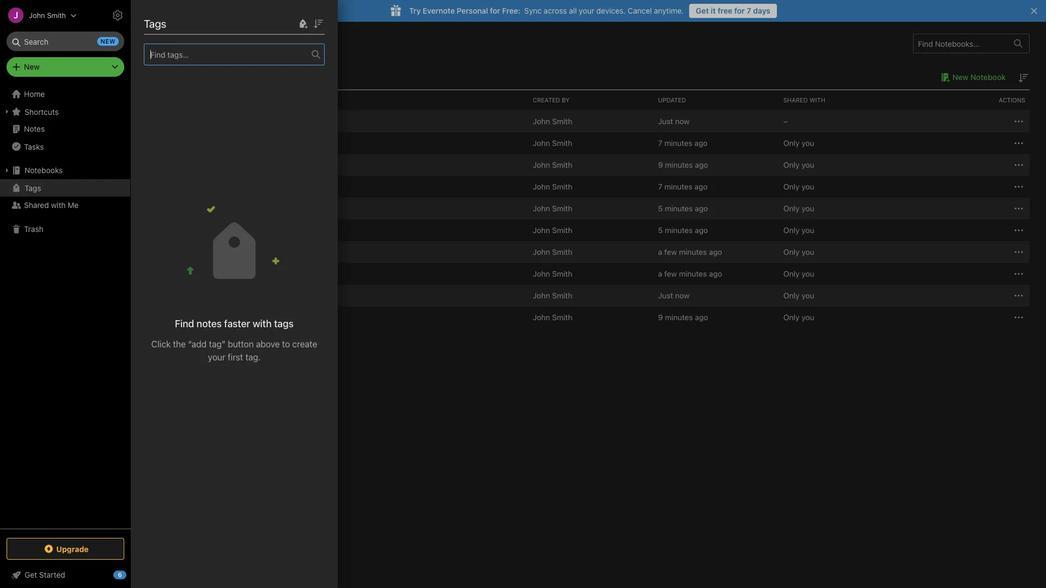 Task type: locate. For each thing, give the bounding box(es) containing it.
minutes for note 1 row
[[665, 139, 692, 148]]

you inside note 4 row
[[802, 204, 814, 213]]

notebooks
[[147, 37, 199, 50], [25, 166, 63, 175]]

ago inside things to do row
[[695, 313, 708, 322]]

1 only from the top
[[784, 139, 800, 148]]

john smith for note 8 row
[[533, 269, 572, 278]]

only inside note 4 row
[[784, 204, 800, 213]]

just
[[658, 117, 673, 126], [658, 291, 673, 300]]

smith down note 4 row
[[552, 226, 572, 235]]

1 vertical spatial your
[[208, 352, 225, 362]]

things
[[181, 313, 205, 322]]

7 inside button
[[747, 6, 751, 15]]

only for "note 7" row
[[784, 248, 800, 257]]

minutes inside note 4 row
[[665, 204, 693, 213]]

6
[[118, 572, 122, 579]]

john smith for note 2 row
[[533, 160, 572, 169]]

across
[[544, 6, 567, 15]]

9 only from the top
[[784, 313, 800, 322]]

9 you from the top
[[802, 313, 814, 322]]

2 a few minutes ago from the top
[[658, 269, 722, 278]]

tags right settings "image"
[[144, 17, 166, 30]]

2 just now from the top
[[658, 291, 690, 300]]

smith down by
[[552, 117, 572, 126]]

1 now from the top
[[675, 117, 690, 126]]

john inside note 4 row
[[533, 204, 550, 213]]

1 just now from the top
[[658, 117, 690, 126]]

john smith down note 2 row
[[533, 182, 572, 191]]

john inside note 5 row
[[533, 226, 550, 235]]

john smith down note 1 row
[[533, 160, 572, 169]]

note left 8
[[181, 270, 198, 279]]

john smith down the created by
[[533, 117, 572, 126]]

1 vertical spatial 5 minutes ago
[[658, 226, 708, 235]]

smith down note 3 row
[[552, 204, 572, 213]]

1 vertical spatial to
[[282, 339, 290, 349]]

days
[[753, 6, 770, 15]]

john smith inside note 2 row
[[533, 160, 572, 169]]

row group
[[147, 111, 1030, 329]]

create new tag image
[[296, 17, 309, 30]]

a for "note 7" row
[[658, 248, 662, 257]]

you inside note 1 row
[[802, 139, 814, 148]]

–
[[784, 117, 788, 126]]

things to do row
[[147, 307, 1030, 329]]

only you for note 9 row
[[784, 291, 814, 300]]

shortcuts button
[[0, 103, 130, 120]]

few for note 8 row
[[664, 269, 677, 278]]

0 vertical spatial 5
[[658, 204, 663, 213]]

smith inside note 9 row
[[552, 291, 572, 300]]

1 vertical spatial with
[[253, 318, 272, 329]]

3 you from the top
[[802, 182, 814, 191]]

0 horizontal spatial notebooks
[[25, 166, 63, 175]]

just for only you
[[658, 291, 673, 300]]

smith down note 1 row
[[552, 160, 572, 169]]

note 4 row
[[147, 198, 1030, 220]]

2 you from the top
[[802, 160, 814, 169]]

notebook
[[971, 73, 1006, 82]]

ago for things to do row
[[695, 313, 708, 322]]

with up "above"
[[253, 318, 272, 329]]

new search field
[[14, 32, 119, 51]]

john smith for "note 7" row
[[533, 248, 572, 257]]

a few minutes ago
[[658, 248, 722, 257], [658, 269, 722, 278]]

john smith down "note 7" row
[[533, 269, 572, 278]]

4 you from the top
[[802, 204, 814, 213]]

just now inside note 9 row
[[658, 291, 690, 300]]

row group containing john smith
[[147, 111, 1030, 329]]

Help and Learning task checklist field
[[0, 567, 131, 584]]

new notebook button
[[937, 71, 1006, 84]]

only you inside note 8 row
[[784, 269, 814, 278]]

2 only from the top
[[784, 160, 800, 169]]

your inside click the "add tag" button above to create your first tag.
[[208, 352, 225, 362]]

minutes inside things to do row
[[665, 313, 693, 322]]

3 only you from the top
[[784, 182, 814, 191]]

you inside things to do row
[[802, 313, 814, 322]]

john smith for first notebook row
[[533, 117, 572, 126]]

john for things to do row
[[533, 313, 550, 322]]

john smith down note 8 row
[[533, 291, 572, 300]]

5 minutes ago inside note 4 row
[[658, 204, 708, 213]]

only inside note 1 row
[[784, 139, 800, 148]]

0 vertical spatial new
[[24, 62, 40, 71]]

get left started
[[25, 571, 37, 580]]

john for note 2 row
[[533, 160, 550, 169]]

faster
[[224, 318, 250, 329]]

smith down note 5 row
[[552, 248, 572, 257]]

ago for note 5 row
[[695, 226, 708, 235]]

smith down note 8 row
[[552, 291, 572, 300]]

1 vertical spatial 7 minutes ago
[[658, 182, 708, 191]]

1 a from the top
[[658, 248, 662, 257]]

smith down note 9 row
[[552, 313, 572, 322]]

trash
[[24, 225, 43, 234]]

1 vertical spatial new
[[953, 73, 969, 82]]

0 vertical spatial a
[[658, 248, 662, 257]]

with left me
[[51, 201, 66, 210]]

0 vertical spatial just now
[[658, 117, 690, 126]]

4 only from the top
[[784, 204, 800, 213]]

john smith
[[29, 11, 66, 19], [533, 117, 572, 126], [533, 139, 572, 148], [533, 160, 572, 169], [533, 182, 572, 191], [533, 204, 572, 213], [533, 226, 572, 235], [533, 248, 572, 257], [533, 269, 572, 278], [533, 291, 572, 300], [533, 313, 572, 322]]

0 vertical spatial 9 minutes ago
[[658, 160, 708, 169]]

2 for from the left
[[734, 6, 745, 15]]

minutes
[[665, 139, 692, 148], [665, 160, 693, 169], [665, 182, 692, 191], [665, 204, 693, 213], [665, 226, 693, 235], [679, 248, 707, 257], [679, 269, 707, 278], [665, 313, 693, 322]]

only you for "note 7" row
[[784, 248, 814, 257]]

notes link
[[0, 120, 130, 138]]

1 9 from the top
[[658, 160, 663, 169]]

7 minutes ago for note 3 row
[[658, 182, 708, 191]]

7
[[747, 6, 751, 15], [658, 139, 662, 148], [658, 182, 662, 191]]

0 horizontal spatial for
[[490, 6, 500, 15]]

8 only you from the top
[[784, 291, 814, 300]]

minutes inside note 2 row
[[665, 160, 693, 169]]

minutes inside note 3 row
[[665, 182, 692, 191]]

shortcuts
[[25, 107, 59, 116]]

you
[[802, 139, 814, 148], [802, 160, 814, 169], [802, 182, 814, 191], [802, 204, 814, 213], [802, 226, 814, 235], [802, 248, 814, 257], [802, 269, 814, 278], [802, 291, 814, 300], [802, 313, 814, 322]]

note for note 4
[[181, 204, 198, 213]]

1 vertical spatial just now
[[658, 291, 690, 300]]

note
[[181, 204, 198, 213], [181, 270, 198, 279]]

Find Notebooks… text field
[[914, 35, 1007, 52]]

get for get it free for 7 days
[[696, 6, 709, 15]]

sync
[[524, 6, 542, 15]]

a inside note 8 row
[[658, 269, 662, 278]]

john smith down note 4 row
[[533, 226, 572, 235]]

ago for note 3 row
[[695, 182, 708, 191]]

few for "note 7" row
[[664, 248, 677, 257]]

Sort field
[[312, 17, 325, 30]]

john for note 5 row
[[533, 226, 550, 235]]

1 a few minutes ago from the top
[[658, 248, 722, 257]]

smith for note 8 row
[[552, 269, 572, 278]]

1 7 minutes ago from the top
[[658, 139, 708, 148]]

0 horizontal spatial your
[[208, 352, 225, 362]]

john inside note 9 row
[[533, 291, 550, 300]]

your down tag"
[[208, 352, 225, 362]]

ago for note 1 row
[[695, 139, 708, 148]]

1 just from the top
[[658, 117, 673, 126]]

john smith inside "note 7" row
[[533, 248, 572, 257]]

7 only you from the top
[[784, 269, 814, 278]]

only for note 9 row
[[784, 291, 800, 300]]

notebooks inside "tree"
[[25, 166, 63, 175]]

you inside note 5 row
[[802, 226, 814, 235]]

just inside note 9 row
[[658, 291, 673, 300]]

2 just from the top
[[658, 291, 673, 300]]

home
[[24, 90, 45, 99]]

1 horizontal spatial new
[[953, 73, 969, 82]]

few inside note 8 row
[[664, 269, 677, 278]]

john inside note 3 row
[[533, 182, 550, 191]]

only you for note 3 row
[[784, 182, 814, 191]]

ago for note 4 row
[[695, 204, 708, 213]]

0 horizontal spatial new
[[24, 62, 40, 71]]

9
[[658, 160, 663, 169], [658, 313, 663, 322]]

7 for note 1 row
[[658, 139, 662, 148]]

you inside note 8 row
[[802, 269, 814, 278]]

john
[[29, 11, 45, 19], [533, 117, 550, 126], [533, 139, 550, 148], [533, 160, 550, 169], [533, 182, 550, 191], [533, 204, 550, 213], [533, 226, 550, 235], [533, 248, 550, 257], [533, 269, 550, 278], [533, 291, 550, 300], [533, 313, 550, 322]]

new up actions button
[[953, 73, 969, 82]]

0 vertical spatial 5 minutes ago
[[658, 204, 708, 213]]

1 horizontal spatial get
[[696, 6, 709, 15]]

4 only you from the top
[[784, 204, 814, 213]]

1 few from the top
[[664, 248, 677, 257]]

0 vertical spatial just
[[658, 117, 673, 126]]

a few minutes ago inside note 8 row
[[658, 269, 722, 278]]

john smith inside note 8 row
[[533, 269, 572, 278]]

john smith for things to do row
[[533, 313, 572, 322]]

john smith inside note 3 row
[[533, 182, 572, 191]]

only you inside note 4 row
[[784, 204, 814, 213]]

now inside note 9 row
[[675, 291, 690, 300]]

smith inside note 1 row
[[552, 139, 572, 148]]

5 minutes ago for note 5 row
[[658, 226, 708, 235]]

john smith inside field
[[29, 11, 66, 19]]

1 vertical spatial tags
[[25, 183, 41, 192]]

ago inside note 2 row
[[695, 160, 708, 169]]

6 only from the top
[[784, 248, 800, 257]]

tags up shared
[[25, 183, 41, 192]]

9 minutes ago inside note 2 row
[[658, 160, 708, 169]]

ago inside note 1 row
[[695, 139, 708, 148]]

only inside note 2 row
[[784, 160, 800, 169]]

few inside "note 7" row
[[664, 248, 677, 257]]

to right "above"
[[282, 339, 290, 349]]

evernote
[[423, 6, 455, 15]]

do
[[216, 313, 225, 322]]

john smith down first notebook row
[[533, 139, 572, 148]]

0 vertical spatial now
[[675, 117, 690, 126]]

by
[[562, 97, 570, 104]]

to
[[207, 313, 214, 322], [282, 339, 290, 349]]

john inside note 1 row
[[533, 139, 550, 148]]

with
[[51, 201, 66, 210], [253, 318, 272, 329]]

1 vertical spatial get
[[25, 571, 37, 580]]

5 for note 4 row
[[658, 204, 663, 213]]

6 you from the top
[[802, 248, 814, 257]]

a
[[658, 248, 662, 257], [658, 269, 662, 278]]

0 vertical spatial 7
[[747, 6, 751, 15]]

minutes inside note 5 row
[[665, 226, 693, 235]]

for right free on the top right of page
[[734, 6, 745, 15]]

john smith inside note 1 row
[[533, 139, 572, 148]]

smith
[[47, 11, 66, 19], [552, 117, 572, 126], [552, 139, 572, 148], [552, 160, 572, 169], [552, 182, 572, 191], [552, 204, 572, 213], [552, 226, 572, 235], [552, 248, 572, 257], [552, 269, 572, 278], [552, 291, 572, 300], [552, 313, 572, 322]]

just for –
[[658, 117, 673, 126]]

smith for note 5 row
[[552, 226, 572, 235]]

7 minutes ago inside note 1 row
[[658, 139, 708, 148]]

john smith inside note 4 row
[[533, 204, 572, 213]]

2 5 minutes ago from the top
[[658, 226, 708, 235]]

new for new notebook
[[953, 73, 969, 82]]

only you inside things to do row
[[784, 313, 814, 322]]

for
[[490, 6, 500, 15], [734, 6, 745, 15]]

5 only from the top
[[784, 226, 800, 235]]

updated button
[[654, 90, 779, 110]]

8 you from the top
[[802, 291, 814, 300]]

0 vertical spatial few
[[664, 248, 677, 257]]

0 vertical spatial get
[[696, 6, 709, 15]]

only
[[784, 139, 800, 148], [784, 160, 800, 169], [784, 182, 800, 191], [784, 204, 800, 213], [784, 226, 800, 235], [784, 248, 800, 257], [784, 269, 800, 278], [784, 291, 800, 300], [784, 313, 800, 322]]

you inside note 9 row
[[802, 291, 814, 300]]

3 only from the top
[[784, 182, 800, 191]]

0 horizontal spatial with
[[51, 201, 66, 210]]

7 only from the top
[[784, 269, 800, 278]]

for inside button
[[734, 6, 745, 15]]

your
[[579, 6, 594, 15], [208, 352, 225, 362]]

john inside things to do row
[[533, 313, 550, 322]]

get left it
[[696, 6, 709, 15]]

note for note 8
[[181, 270, 198, 279]]

1 9 minutes ago from the top
[[658, 160, 708, 169]]

2 only you from the top
[[784, 160, 814, 169]]

only you inside note 5 row
[[784, 226, 814, 235]]

for left free:
[[490, 6, 500, 15]]

only you
[[784, 139, 814, 148], [784, 160, 814, 169], [784, 182, 814, 191], [784, 204, 814, 213], [784, 226, 814, 235], [784, 248, 814, 257], [784, 269, 814, 278], [784, 291, 814, 300], [784, 313, 814, 322]]

2 a from the top
[[658, 269, 662, 278]]

ago inside note 3 row
[[695, 182, 708, 191]]

shared
[[784, 97, 808, 104]]

a inside "note 7" row
[[658, 248, 662, 257]]

john smith up search text box
[[29, 11, 66, 19]]

only inside things to do row
[[784, 313, 800, 322]]

1 vertical spatial a few minutes ago
[[658, 269, 722, 278]]

5 inside row
[[658, 226, 663, 235]]

only for note 4 row
[[784, 204, 800, 213]]

5 minutes ago inside note 5 row
[[658, 226, 708, 235]]

john inside note 8 row
[[533, 269, 550, 278]]

0 vertical spatial a few minutes ago
[[658, 248, 722, 257]]

note left 4
[[181, 204, 198, 213]]

Find tags… text field
[[144, 47, 312, 62]]

smith for note 9 row
[[552, 291, 572, 300]]

5 only you from the top
[[784, 226, 814, 235]]

you for "note 7" row
[[802, 248, 814, 257]]

only you for note 1 row
[[784, 139, 814, 148]]

5
[[658, 204, 663, 213], [658, 226, 663, 235]]

get inside help and learning task checklist field
[[25, 571, 37, 580]]

1 vertical spatial note
[[181, 270, 198, 279]]

7 minutes ago for note 1 row
[[658, 139, 708, 148]]

1 horizontal spatial your
[[579, 6, 594, 15]]

to inside click the "add tag" button above to create your first tag.
[[282, 339, 290, 349]]

get
[[696, 6, 709, 15], [25, 571, 37, 580]]

1 vertical spatial a
[[658, 269, 662, 278]]

8
[[200, 270, 205, 279]]

only for note 3 row
[[784, 182, 800, 191]]

0 vertical spatial notebooks
[[147, 37, 199, 50]]

1 only you from the top
[[784, 139, 814, 148]]

2 vertical spatial 7
[[658, 182, 662, 191]]

you inside note 3 row
[[802, 182, 814, 191]]

smith up search text box
[[47, 11, 66, 19]]

john inside note 2 row
[[533, 160, 550, 169]]

0 horizontal spatial to
[[207, 313, 214, 322]]

5 minutes ago
[[658, 204, 708, 213], [658, 226, 708, 235]]

smith down "note 7" row
[[552, 269, 572, 278]]

created by button
[[529, 90, 654, 110]]

1 vertical spatial notebooks
[[25, 166, 63, 175]]

minutes for things to do row
[[665, 313, 693, 322]]

1 vertical spatial now
[[675, 291, 690, 300]]

1 horizontal spatial for
[[734, 6, 745, 15]]

john inside first notebook row
[[533, 117, 550, 126]]

6 only you from the top
[[784, 248, 814, 257]]

1 horizontal spatial notebooks
[[147, 37, 199, 50]]

5 inside note 4 row
[[658, 204, 663, 213]]

it
[[711, 6, 716, 15]]

new up home
[[24, 62, 40, 71]]

the
[[173, 339, 186, 349]]

0 horizontal spatial get
[[25, 571, 37, 580]]

1 5 from the top
[[658, 204, 663, 213]]

john smith down note 3 row
[[533, 204, 572, 213]]

updated
[[658, 97, 686, 104]]

you inside "note 7" row
[[802, 248, 814, 257]]

sort options image
[[312, 17, 325, 30]]

ago inside note 4 row
[[695, 204, 708, 213]]

9 minutes ago inside things to do row
[[658, 313, 708, 322]]

1 vertical spatial 9 minutes ago
[[658, 313, 708, 322]]

a few minutes ago inside "note 7" row
[[658, 248, 722, 257]]

only you for note 4 row
[[784, 204, 814, 213]]

you for note 9 row
[[802, 291, 814, 300]]

1 vertical spatial 9
[[658, 313, 663, 322]]

2 9 from the top
[[658, 313, 663, 322]]

1 horizontal spatial to
[[282, 339, 290, 349]]

personal
[[457, 6, 488, 15]]

tree
[[0, 86, 131, 529]]

new inside popup button
[[24, 62, 40, 71]]

note 7 row
[[147, 241, 1030, 263]]

9 only you from the top
[[784, 313, 814, 322]]

john smith inside first notebook row
[[533, 117, 572, 126]]

only you for things to do row
[[784, 313, 814, 322]]

john smith down note 5 row
[[533, 248, 572, 257]]

few
[[664, 248, 677, 257], [664, 269, 677, 278]]

2 few from the top
[[664, 269, 677, 278]]

smith inside note 2 row
[[552, 160, 572, 169]]

upgrade
[[56, 545, 89, 554]]

0 vertical spatial with
[[51, 201, 66, 210]]

john for note 4 row
[[533, 204, 550, 213]]

tags
[[144, 17, 166, 30], [25, 183, 41, 192]]

only you inside note 2 row
[[784, 160, 814, 169]]

0 vertical spatial tags
[[144, 17, 166, 30]]

1 for from the left
[[490, 6, 500, 15]]

2 7 minutes ago from the top
[[658, 182, 708, 191]]

smith inside first notebook row
[[552, 117, 572, 126]]

1 you from the top
[[802, 139, 814, 148]]

9 minutes ago
[[658, 160, 708, 169], [658, 313, 708, 322]]

try evernote personal for free: sync across all your devices. cancel anytime.
[[409, 6, 684, 15]]

7 you from the top
[[802, 269, 814, 278]]

new inside button
[[953, 73, 969, 82]]

your right all in the right of the page
[[579, 6, 594, 15]]

0 vertical spatial your
[[579, 6, 594, 15]]

john smith down note 9 row
[[533, 313, 572, 322]]

9 inside things to do row
[[658, 313, 663, 322]]

9 inside note 2 row
[[658, 160, 663, 169]]

0 horizontal spatial tags
[[25, 183, 41, 192]]

8 only from the top
[[784, 291, 800, 300]]

7 minutes ago inside note 3 row
[[658, 182, 708, 191]]

only inside note 5 row
[[784, 226, 800, 235]]

john smith inside note 9 row
[[533, 291, 572, 300]]

john smith inside things to do row
[[533, 313, 572, 322]]

2 5 from the top
[[658, 226, 663, 235]]

1 vertical spatial few
[[664, 269, 677, 278]]

new
[[24, 62, 40, 71], [953, 73, 969, 82]]

0 vertical spatial note
[[181, 204, 198, 213]]

0 vertical spatial 7 minutes ago
[[658, 139, 708, 148]]

john for note 8 row
[[533, 269, 550, 278]]

click to collapse image
[[127, 568, 135, 581]]

you for note 8 row
[[802, 269, 814, 278]]

john smith for note 1 row
[[533, 139, 572, 148]]

only inside note 9 row
[[784, 291, 800, 300]]

1 note from the top
[[181, 204, 198, 213]]

1 vertical spatial 7
[[658, 139, 662, 148]]

1 vertical spatial 5
[[658, 226, 663, 235]]

1 vertical spatial just
[[658, 291, 673, 300]]

smith inside "note 7" row
[[552, 248, 572, 257]]

just inside first notebook row
[[658, 117, 673, 126]]

john inside "note 7" row
[[533, 248, 550, 257]]

tags inside button
[[25, 183, 41, 192]]

get inside get it free for 7 days button
[[696, 6, 709, 15]]

1 5 minutes ago from the top
[[658, 204, 708, 213]]

2 note from the top
[[181, 270, 198, 279]]

smith inside things to do row
[[552, 313, 572, 322]]

to left do on the left bottom of page
[[207, 313, 214, 322]]

get it free for 7 days button
[[689, 4, 777, 18]]

ago
[[695, 139, 708, 148], [695, 160, 708, 169], [695, 182, 708, 191], [695, 204, 708, 213], [695, 226, 708, 235], [709, 248, 722, 257], [709, 269, 722, 278], [695, 313, 708, 322]]

new for new
[[24, 62, 40, 71]]

just now inside first notebook row
[[658, 117, 690, 126]]

minutes inside "note 7" row
[[679, 248, 707, 257]]

now
[[675, 117, 690, 126], [675, 291, 690, 300]]

new button
[[7, 57, 124, 77]]

only you inside "note 7" row
[[784, 248, 814, 257]]

7 inside note 1 row
[[658, 139, 662, 148]]

john inside field
[[29, 11, 45, 19]]

smith down note 2 row
[[552, 182, 572, 191]]

john for note 1 row
[[533, 139, 550, 148]]

note 1 row
[[147, 132, 1030, 154]]

row group inside notebooks element
[[147, 111, 1030, 329]]

5 for note 5 row
[[658, 226, 663, 235]]

0 vertical spatial to
[[207, 313, 214, 322]]

1 horizontal spatial with
[[253, 318, 272, 329]]

only inside note 8 row
[[784, 269, 800, 278]]

minutes inside note 8 row
[[679, 269, 707, 278]]

5 you from the top
[[802, 226, 814, 235]]

2 9 minutes ago from the top
[[658, 313, 708, 322]]

2 now from the top
[[675, 291, 690, 300]]

0 vertical spatial 9
[[658, 160, 663, 169]]

ago inside note 5 row
[[695, 226, 708, 235]]

smith down first notebook row
[[552, 139, 572, 148]]

note 8 button
[[165, 268, 205, 281]]

now inside first notebook row
[[675, 117, 690, 126]]

only you inside note 9 row
[[784, 291, 814, 300]]



Task type: describe. For each thing, give the bounding box(es) containing it.
ago for note 2 row
[[695, 160, 708, 169]]

shared with me
[[24, 201, 79, 210]]

first notebook row
[[147, 111, 1030, 132]]

john smith for note 3 row
[[533, 182, 572, 191]]

only you for note 2 row
[[784, 160, 814, 169]]

expand notebooks image
[[3, 166, 11, 175]]

5 minutes ago for note 4 row
[[658, 204, 708, 213]]

note 4
[[181, 204, 205, 213]]

things to do button
[[165, 311, 225, 324]]

shared with button
[[779, 90, 904, 110]]

click
[[151, 339, 171, 349]]

above
[[256, 339, 280, 349]]

devices.
[[596, 6, 626, 15]]

a few minutes ago for note 8 row
[[658, 269, 722, 278]]

now for –
[[675, 117, 690, 126]]

create
[[292, 339, 317, 349]]

4
[[200, 204, 205, 213]]

7 for note 3 row
[[658, 182, 662, 191]]

home link
[[0, 86, 131, 103]]

note 8
[[181, 270, 205, 279]]

things to do
[[181, 313, 225, 322]]

tag"
[[209, 339, 226, 349]]

minutes for note 5 row
[[665, 226, 693, 235]]

get for get started
[[25, 571, 37, 580]]

ago inside "note 7" row
[[709, 248, 722, 257]]

smith for note 1 row
[[552, 139, 572, 148]]

notes
[[197, 318, 222, 329]]

try
[[409, 6, 421, 15]]

just now for only you
[[658, 291, 690, 300]]

upgrade button
[[7, 538, 124, 560]]

john smith for note 5 row
[[533, 226, 572, 235]]

john smith for note 4 row
[[533, 204, 572, 213]]

to inside button
[[207, 313, 214, 322]]

note 8 row
[[147, 263, 1030, 285]]

9 for things to do row
[[658, 313, 663, 322]]

smith for first notebook row
[[552, 117, 572, 126]]

note 2 row
[[147, 154, 1030, 176]]

only for things to do row
[[784, 313, 800, 322]]

get it free for 7 days
[[696, 6, 770, 15]]

note 9 row
[[147, 285, 1030, 307]]

find
[[175, 318, 194, 329]]

button
[[228, 339, 254, 349]]

smith for "note 7" row
[[552, 248, 572, 257]]

cancel
[[628, 6, 652, 15]]

note 3 row
[[147, 176, 1030, 198]]

john for note 9 row
[[533, 291, 550, 300]]

notebooks element
[[131, 22, 1046, 588]]

a few minutes ago for "note 7" row
[[658, 248, 722, 257]]

ago inside note 8 row
[[709, 269, 722, 278]]

notes
[[24, 125, 45, 133]]

tasks
[[24, 142, 44, 151]]

new
[[101, 38, 116, 45]]

minutes for note 2 row
[[665, 160, 693, 169]]

only for note 5 row
[[784, 226, 800, 235]]

you for things to do row
[[802, 313, 814, 322]]

9 minutes ago for things to do row
[[658, 313, 708, 322]]

you for note 2 row
[[802, 160, 814, 169]]

only you for note 5 row
[[784, 226, 814, 235]]

find notes faster with tags
[[175, 318, 294, 329]]

a for note 8 row
[[658, 269, 662, 278]]

actions
[[999, 97, 1025, 104]]

created by
[[533, 97, 570, 104]]

trash link
[[0, 221, 130, 238]]

tags
[[274, 318, 294, 329]]

settings image
[[111, 9, 124, 22]]

click the "add tag" button above to create your first tag.
[[151, 339, 317, 362]]

just now for –
[[658, 117, 690, 126]]

note 4 button
[[165, 202, 205, 215]]

for for free:
[[490, 6, 500, 15]]

Search text field
[[14, 32, 117, 51]]

now for only you
[[675, 291, 690, 300]]

anytime.
[[654, 6, 684, 15]]

all
[[569, 6, 577, 15]]

smith for note 4 row
[[552, 204, 572, 213]]

1 horizontal spatial tags
[[144, 17, 166, 30]]

notebooks link
[[0, 162, 130, 179]]

only for note 1 row
[[784, 139, 800, 148]]

john for note 3 row
[[533, 182, 550, 191]]

free
[[718, 6, 732, 15]]

with
[[810, 97, 825, 104]]

me
[[68, 201, 79, 210]]

your for devices.
[[579, 6, 594, 15]]

tags button
[[0, 179, 130, 197]]

john for first notebook row
[[533, 117, 550, 126]]

minutes for note 3 row
[[665, 182, 692, 191]]

get started
[[25, 571, 65, 580]]

actions button
[[904, 90, 1030, 110]]

tasks button
[[0, 138, 130, 155]]

with inside "tree"
[[51, 201, 66, 210]]

created
[[533, 97, 560, 104]]

for for 7
[[734, 6, 745, 15]]

john for "note 7" row
[[533, 248, 550, 257]]

only for note 2 row
[[784, 160, 800, 169]]

9 for note 2 row
[[658, 160, 663, 169]]

only for note 8 row
[[784, 269, 800, 278]]

9 minutes ago for note 2 row
[[658, 160, 708, 169]]

first
[[228, 352, 243, 362]]

you for note 5 row
[[802, 226, 814, 235]]

Account field
[[0, 4, 77, 26]]

shared
[[24, 201, 49, 210]]

smith inside field
[[47, 11, 66, 19]]

minutes for note 4 row
[[665, 204, 693, 213]]

tree containing home
[[0, 86, 131, 529]]

free:
[[502, 6, 520, 15]]

smith for note 2 row
[[552, 160, 572, 169]]

smith for things to do row
[[552, 313, 572, 322]]

you for note 3 row
[[802, 182, 814, 191]]

started
[[39, 571, 65, 580]]

note 5 row
[[147, 220, 1030, 241]]

your for first
[[208, 352, 225, 362]]

shared with me link
[[0, 197, 130, 214]]

"add
[[188, 339, 207, 349]]

new notebook
[[953, 73, 1006, 82]]

shared with
[[784, 97, 825, 104]]

smith for note 3 row
[[552, 182, 572, 191]]

john smith for note 9 row
[[533, 291, 572, 300]]

only you for note 8 row
[[784, 269, 814, 278]]

you for note 1 row
[[802, 139, 814, 148]]

you for note 4 row
[[802, 204, 814, 213]]

tag.
[[245, 352, 261, 362]]



Task type: vqa. For each thing, say whether or not it's contained in the screenshot.
Note 1 row the Smith
yes



